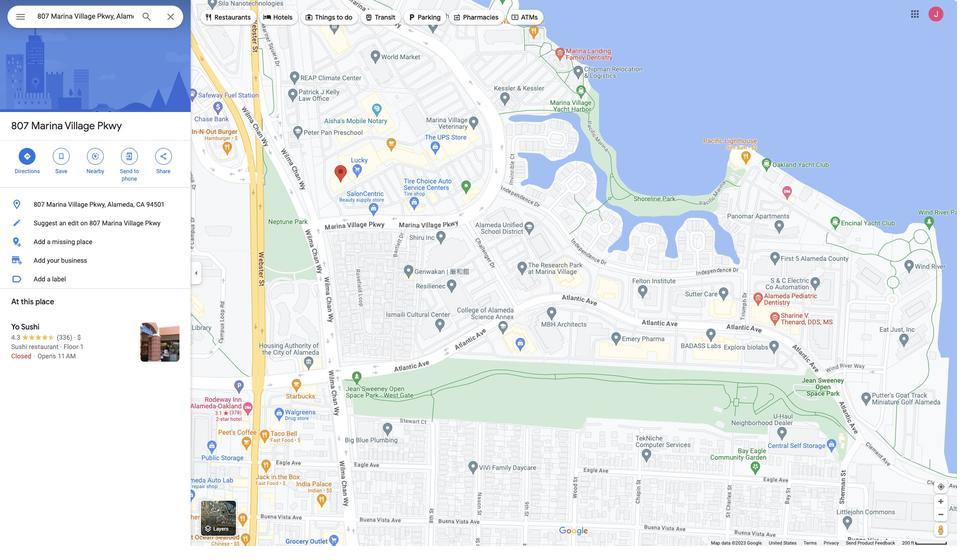 Task type: locate. For each thing, give the bounding box(es) containing it.
1 vertical spatial send
[[846, 541, 857, 546]]

ca
[[136, 201, 145, 208]]

marina up an
[[46, 201, 67, 208]]

pkwy inside button
[[145, 220, 161, 227]]

send inside send to phone
[[120, 168, 132, 175]]

add left label
[[34, 276, 45, 283]]

sushi up closed
[[11, 344, 27, 351]]

google maps element
[[0, 0, 957, 547]]

 button
[[7, 6, 34, 30]]

pkwy,
[[89, 201, 106, 208]]

to up phone
[[134, 168, 139, 175]]

0 horizontal spatial place
[[35, 298, 54, 307]]

0 vertical spatial marina
[[31, 120, 63, 133]]

 transit
[[365, 12, 395, 22]]

show street view coverage image
[[934, 523, 948, 538]]

0 vertical spatial sushi
[[21, 323, 40, 332]]

place down on
[[77, 238, 92, 246]]


[[204, 12, 213, 22]]

a inside button
[[47, 276, 50, 283]]

200
[[902, 541, 910, 546]]

 parking
[[408, 12, 441, 22]]

at
[[11, 298, 19, 307]]

send up phone
[[120, 168, 132, 175]]

· left price: inexpensive icon
[[74, 334, 76, 342]]

 restaurants
[[204, 12, 251, 22]]

pkwy
[[97, 120, 122, 133], [145, 220, 161, 227]]

2 horizontal spatial 807
[[89, 220, 100, 227]]

1 vertical spatial a
[[47, 276, 50, 283]]

an
[[59, 220, 66, 227]]

pkwy up 
[[97, 120, 122, 133]]

marina down alameda,
[[102, 220, 122, 227]]

1 vertical spatial village
[[68, 201, 88, 208]]

this
[[21, 298, 34, 307]]

 atms
[[511, 12, 538, 22]]

add for add a missing place
[[34, 238, 45, 246]]

0 vertical spatial village
[[65, 120, 95, 133]]


[[15, 10, 26, 23]]

0 horizontal spatial to
[[134, 168, 139, 175]]

1 horizontal spatial 807
[[34, 201, 45, 208]]

send left product
[[846, 541, 857, 546]]

0 horizontal spatial pkwy
[[97, 120, 122, 133]]

a left label
[[47, 276, 50, 283]]

place
[[77, 238, 92, 246], [35, 298, 54, 307]]

0 vertical spatial 807
[[11, 120, 29, 133]]

·
[[74, 334, 76, 342], [60, 344, 62, 351]]

· left floor
[[60, 344, 62, 351]]

807 Marina Village Pkwy, Alameda, CA 94501 field
[[7, 6, 183, 28]]

807 marina village pkwy, alameda, ca 94501
[[34, 201, 165, 208]]

terms button
[[804, 541, 817, 547]]


[[125, 151, 134, 162]]

1 add from the top
[[34, 238, 45, 246]]

2 vertical spatial 807
[[89, 220, 100, 227]]

map
[[711, 541, 720, 546]]

village down ca
[[124, 220, 143, 227]]

sushi right "yo"
[[21, 323, 40, 332]]

1 horizontal spatial pkwy
[[145, 220, 161, 227]]

alameda,
[[107, 201, 135, 208]]

send product feedback button
[[846, 541, 895, 547]]

united states button
[[769, 541, 797, 547]]

footer
[[711, 541, 902, 547]]

missing
[[52, 238, 75, 246]]

add left your
[[34, 257, 45, 265]]

807 right on
[[89, 220, 100, 227]]

0 vertical spatial place
[[77, 238, 92, 246]]

village for pkwy,
[[68, 201, 88, 208]]

none field inside 807 marina village pkwy, alameda, ca 94501 field
[[37, 11, 134, 22]]


[[263, 12, 271, 22]]

3 add from the top
[[34, 276, 45, 283]]

a inside add a missing place button
[[47, 238, 50, 246]]

marina up 
[[31, 120, 63, 133]]

1 horizontal spatial send
[[846, 541, 857, 546]]

place inside add a missing place button
[[77, 238, 92, 246]]

place right this
[[35, 298, 54, 307]]

4.3
[[11, 334, 20, 342]]

1 vertical spatial ·
[[60, 344, 62, 351]]

google account: james peterson  
(james.peterson1902@gmail.com) image
[[929, 6, 944, 21]]

village up edit
[[68, 201, 88, 208]]

pkwy down 94501
[[145, 220, 161, 227]]

send product feedback
[[846, 541, 895, 546]]

footer containing map data ©2023 google
[[711, 541, 902, 547]]


[[57, 151, 66, 162]]

add your business link
[[0, 251, 191, 270]]

0 horizontal spatial 807
[[11, 120, 29, 133]]

None field
[[37, 11, 134, 22]]

save
[[55, 168, 67, 175]]

1 vertical spatial sushi
[[11, 344, 27, 351]]

1 vertical spatial pkwy
[[145, 220, 161, 227]]

restaurant
[[29, 344, 59, 351]]

send inside button
[[846, 541, 857, 546]]

a left the missing
[[47, 238, 50, 246]]

0 vertical spatial ·
[[74, 334, 76, 342]]

parking
[[418, 13, 441, 22]]

add for add your business
[[34, 257, 45, 265]]

2 vertical spatial add
[[34, 276, 45, 283]]

0 horizontal spatial ·
[[60, 344, 62, 351]]

to
[[337, 13, 343, 22], [134, 168, 139, 175]]

to left do
[[337, 13, 343, 22]]

1
[[80, 344, 84, 351]]

807
[[11, 120, 29, 133], [34, 201, 45, 208], [89, 220, 100, 227]]

2 a from the top
[[47, 276, 50, 283]]

2 vertical spatial village
[[124, 220, 143, 227]]

opens
[[37, 353, 56, 360]]

zoom in image
[[938, 499, 945, 506]]

add your business
[[34, 257, 87, 265]]

807 up 
[[11, 120, 29, 133]]

collapse side panel image
[[191, 268, 201, 279]]

village up 
[[65, 120, 95, 133]]


[[23, 151, 31, 162]]

actions for 807 marina village pkwy region
[[0, 141, 191, 187]]

marina
[[31, 120, 63, 133], [46, 201, 67, 208], [102, 220, 122, 227]]

1 vertical spatial add
[[34, 257, 45, 265]]

1 vertical spatial 807
[[34, 201, 45, 208]]

add down suggest
[[34, 238, 45, 246]]

0 vertical spatial to
[[337, 13, 343, 22]]

4.3 stars 336 reviews image
[[11, 333, 72, 343]]

0 horizontal spatial send
[[120, 168, 132, 175]]

things
[[315, 13, 335, 22]]

sushi restaurant · floor 1 closed ⋅ opens 11 am
[[11, 344, 84, 360]]

$
[[77, 334, 81, 342]]

add for add a label
[[34, 276, 45, 283]]

807 marina village pkwy
[[11, 120, 122, 133]]

1 a from the top
[[47, 238, 50, 246]]

807 up suggest
[[34, 201, 45, 208]]

add
[[34, 238, 45, 246], [34, 257, 45, 265], [34, 276, 45, 283]]

0 vertical spatial add
[[34, 238, 45, 246]]

11 am
[[58, 353, 76, 360]]

transit
[[375, 13, 395, 22]]

0 vertical spatial pkwy
[[97, 120, 122, 133]]

yo
[[11, 323, 20, 332]]

village
[[65, 120, 95, 133], [68, 201, 88, 208], [124, 220, 143, 227]]

1 horizontal spatial place
[[77, 238, 92, 246]]

0 vertical spatial a
[[47, 238, 50, 246]]

2 add from the top
[[34, 257, 45, 265]]

1 vertical spatial marina
[[46, 201, 67, 208]]

map data ©2023 google
[[711, 541, 762, 546]]

sushi
[[21, 323, 40, 332], [11, 344, 27, 351]]

show your location image
[[937, 483, 946, 492]]

on
[[80, 220, 88, 227]]

1 horizontal spatial to
[[337, 13, 343, 22]]

0 vertical spatial send
[[120, 168, 132, 175]]

1 vertical spatial to
[[134, 168, 139, 175]]

data
[[722, 541, 731, 546]]



Task type: vqa. For each thing, say whether or not it's contained in the screenshot.
Photos
no



Task type: describe. For each thing, give the bounding box(es) containing it.

[[91, 151, 100, 162]]

2 vertical spatial marina
[[102, 220, 122, 227]]

privacy button
[[824, 541, 839, 547]]

807 marina village pkwy main content
[[0, 0, 191, 547]]

807 marina village pkwy, alameda, ca 94501 button
[[0, 195, 191, 214]]

· inside sushi restaurant · floor 1 closed ⋅ opens 11 am
[[60, 344, 62, 351]]

product
[[858, 541, 874, 546]]


[[511, 12, 519, 22]]

directions
[[15, 168, 40, 175]]

add a label button
[[0, 270, 191, 289]]

phone
[[122, 176, 137, 182]]

suggest an edit on 807 marina village pkwy button
[[0, 214, 191, 233]]

to inside send to phone
[[134, 168, 139, 175]]

· $
[[74, 334, 81, 342]]

 hotels
[[263, 12, 293, 22]]

200 ft
[[902, 541, 914, 546]]

floor
[[64, 344, 78, 351]]

1 vertical spatial place
[[35, 298, 54, 307]]


[[305, 12, 313, 22]]

pharmacies
[[463, 13, 499, 22]]

hotels
[[273, 13, 293, 22]]

do
[[345, 13, 353, 22]]

layers
[[213, 527, 229, 533]]

 things to do
[[305, 12, 353, 22]]


[[408, 12, 416, 22]]

closed
[[11, 353, 31, 360]]

to inside  things to do
[[337, 13, 343, 22]]

94501
[[146, 201, 165, 208]]

united states
[[769, 541, 797, 546]]

label
[[52, 276, 66, 283]]

atms
[[521, 13, 538, 22]]

©2023
[[732, 541, 746, 546]]

privacy
[[824, 541, 839, 546]]

share
[[156, 168, 171, 175]]

add a missing place button
[[0, 233, 191, 251]]

marina for 807 marina village pkwy
[[31, 120, 63, 133]]

feedback
[[875, 541, 895, 546]]

yo sushi
[[11, 323, 40, 332]]

edit
[[68, 220, 79, 227]]

business
[[61, 257, 87, 265]]

at this place
[[11, 298, 54, 307]]

 pharmacies
[[453, 12, 499, 22]]

(336)
[[57, 334, 72, 342]]

price: inexpensive image
[[77, 334, 81, 342]]

your
[[47, 257, 60, 265]]

807 for 807 marina village pkwy
[[11, 120, 29, 133]]

200 ft button
[[902, 541, 947, 546]]

states
[[784, 541, 797, 546]]

1 horizontal spatial ·
[[74, 334, 76, 342]]

a for missing
[[47, 238, 50, 246]]

a for label
[[47, 276, 50, 283]]

⋅
[[33, 353, 36, 360]]

nearby
[[86, 168, 104, 175]]

send to phone
[[120, 168, 139, 182]]

 search field
[[7, 6, 183, 30]]


[[365, 12, 373, 22]]

village for pkwy
[[65, 120, 95, 133]]

ft
[[911, 541, 914, 546]]


[[453, 12, 461, 22]]

google
[[747, 541, 762, 546]]

add a missing place
[[34, 238, 92, 246]]

807 for 807 marina village pkwy, alameda, ca 94501
[[34, 201, 45, 208]]

marina for 807 marina village pkwy, alameda, ca 94501
[[46, 201, 67, 208]]

sushi inside sushi restaurant · floor 1 closed ⋅ opens 11 am
[[11, 344, 27, 351]]

united
[[769, 541, 782, 546]]

suggest an edit on 807 marina village pkwy
[[34, 220, 161, 227]]

restaurants
[[215, 13, 251, 22]]

send for send to phone
[[120, 168, 132, 175]]

add a label
[[34, 276, 66, 283]]

terms
[[804, 541, 817, 546]]

send for send product feedback
[[846, 541, 857, 546]]

footer inside google maps element
[[711, 541, 902, 547]]

zoom out image
[[938, 512, 945, 519]]


[[159, 151, 168, 162]]

suggest
[[34, 220, 57, 227]]



